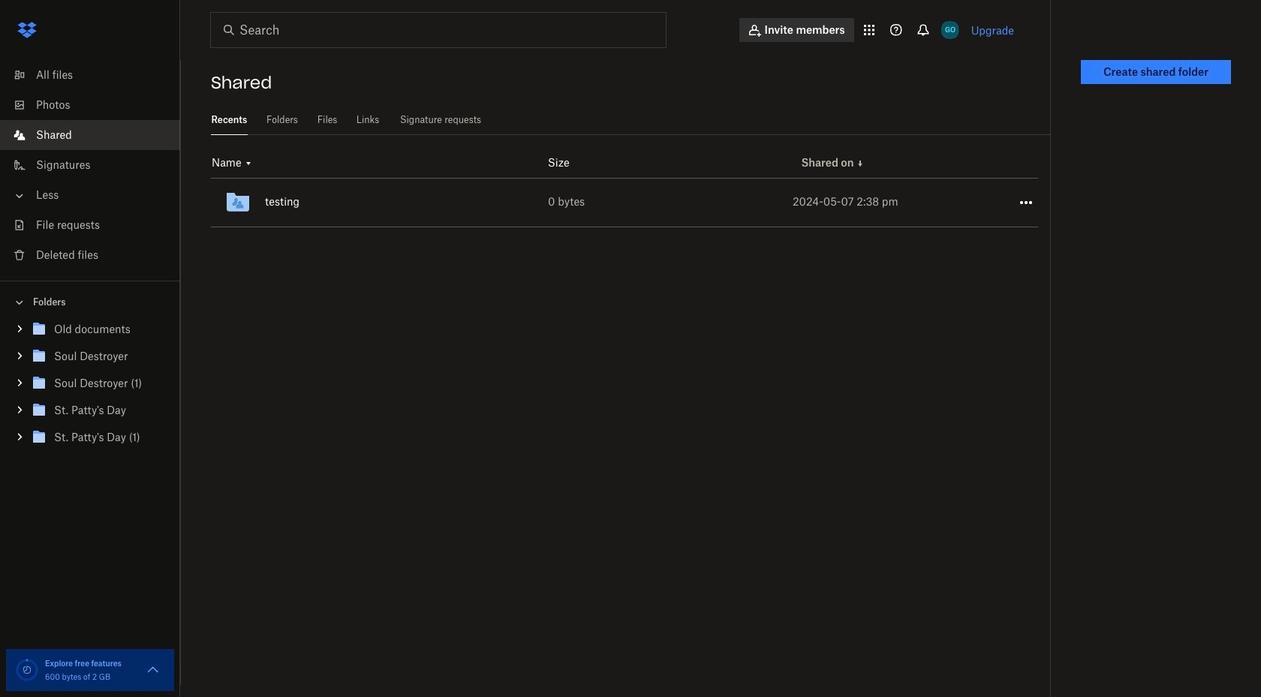 Task type: vqa. For each thing, say whether or not it's contained in the screenshot.
Quota Usage PROGRESS BAR
yes



Task type: locate. For each thing, give the bounding box(es) containing it.
less image
[[12, 188, 27, 203]]

list
[[0, 51, 180, 281]]

group
[[0, 313, 180, 463]]

testing image
[[223, 188, 253, 218]]

tab list
[[211, 105, 1050, 135]]

list item
[[0, 120, 180, 150]]

dropbox image
[[12, 15, 42, 45]]

quota usage progress bar
[[15, 658, 39, 683]]



Task type: describe. For each thing, give the bounding box(es) containing it.
template stateless image
[[244, 159, 253, 168]]

more actions image
[[1017, 194, 1035, 212]]

quota usage image
[[15, 658, 39, 683]]

Search in folder "Dropbox" text field
[[240, 21, 635, 39]]

template stateless image
[[856, 159, 865, 168]]



